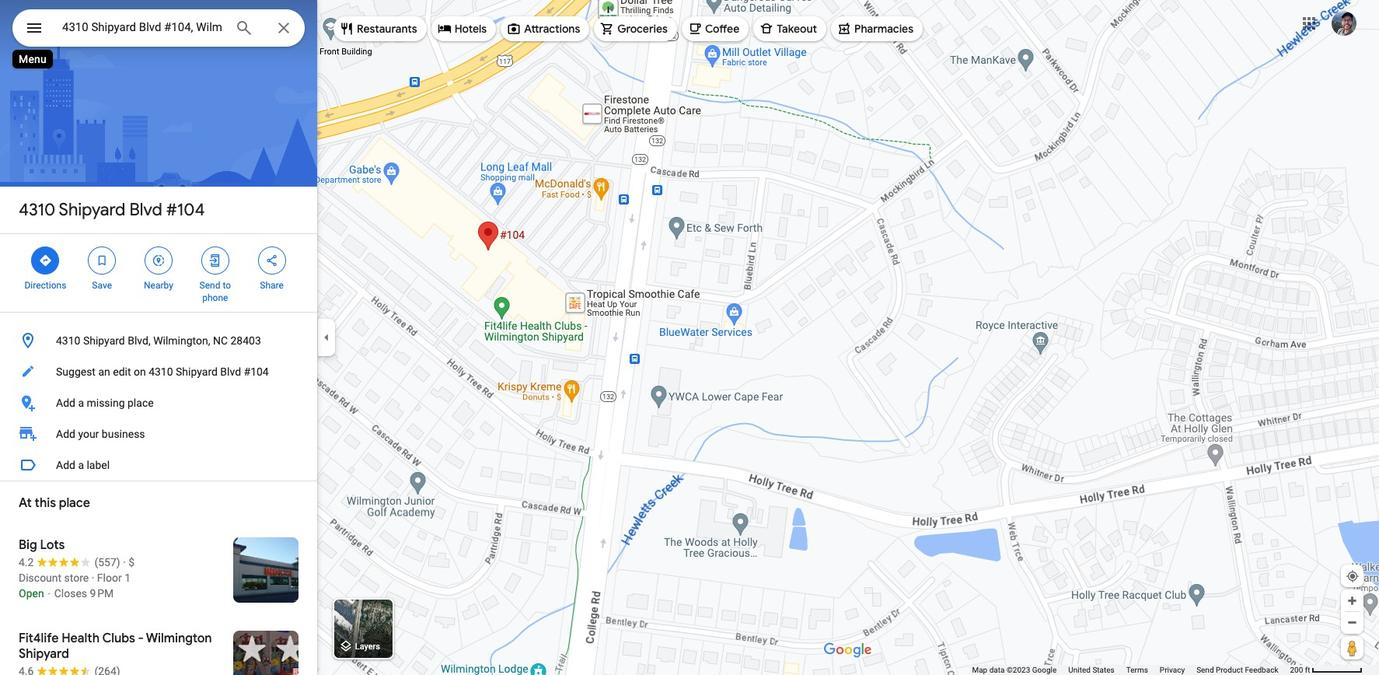 Task type: locate. For each thing, give the bounding box(es) containing it.
this
[[35, 495, 56, 511]]

#104 inside button
[[244, 366, 269, 378]]

· inside discount store · floor 1 open ⋅ closes 9 pm
[[92, 572, 94, 584]]

1 a from the top
[[78, 397, 84, 409]]

groceries button
[[594, 10, 677, 47]]

google account: cj baylor  
(christian.baylor@adept.ai) image
[[1332, 11, 1357, 35]]

· right store
[[92, 572, 94, 584]]

add for add your business
[[56, 428, 75, 440]]

nearby
[[144, 280, 173, 291]]

0 vertical spatial send
[[200, 280, 220, 291]]

add a label button
[[0, 450, 317, 481]]

0 vertical spatial add
[[56, 397, 75, 409]]

united
[[1069, 666, 1091, 674]]

edit
[[113, 366, 131, 378]]

big lots
[[19, 537, 65, 553]]

1 vertical spatial ·
[[92, 572, 94, 584]]

blvd
[[129, 199, 162, 221], [220, 366, 241, 378]]

show street view coverage image
[[1342, 636, 1364, 660]]

place
[[128, 397, 154, 409], [59, 495, 90, 511]]

hotels button
[[431, 10, 496, 47]]

footer
[[973, 665, 1291, 675]]

shipyard inside fit4life health clubs - wilmington shipyard
[[19, 646, 69, 662]]

wilmington,
[[153, 334, 210, 347]]

hotels
[[455, 22, 487, 36]]

0 vertical spatial #104
[[166, 199, 205, 221]]

#104 down 28403
[[244, 366, 269, 378]]

send up phone
[[200, 280, 220, 291]]

place down on
[[128, 397, 154, 409]]

add left your
[[56, 428, 75, 440]]

shipyard up 4.6 stars 264 reviews image
[[19, 646, 69, 662]]

big
[[19, 537, 37, 553]]

shipyard up 
[[59, 199, 126, 221]]

blvd down the nc
[[220, 366, 241, 378]]

footer containing map data ©2023 google
[[973, 665, 1291, 675]]

to
[[223, 280, 231, 291]]

·
[[123, 556, 126, 569], [92, 572, 94, 584]]

a left label on the left bottom of page
[[78, 459, 84, 471]]

2 horizontal spatial 4310
[[149, 366, 173, 378]]

a
[[78, 397, 84, 409], [78, 459, 84, 471]]

takeout
[[777, 22, 818, 36]]

place inside button
[[128, 397, 154, 409]]

shipyard
[[59, 199, 126, 221], [83, 334, 125, 347], [176, 366, 218, 378], [19, 646, 69, 662]]

#104 up actions for 4310 shipyard blvd #104 region
[[166, 199, 205, 221]]

groceries
[[618, 22, 668, 36]]

takeout button
[[754, 10, 827, 47]]

$
[[129, 556, 135, 569]]

4.6 stars 264 reviews image
[[19, 663, 120, 675]]

2 vertical spatial add
[[56, 459, 75, 471]]

place right this
[[59, 495, 90, 511]]

28403
[[231, 334, 261, 347]]

1 add from the top
[[56, 397, 75, 409]]

4310 up 
[[19, 199, 55, 221]]

an
[[98, 366, 110, 378]]

blvd up 
[[129, 199, 162, 221]]

map
[[973, 666, 988, 674]]

send inside send to phone
[[200, 280, 220, 291]]

send to phone
[[200, 280, 231, 303]]

0 horizontal spatial place
[[59, 495, 90, 511]]

1 horizontal spatial ·
[[123, 556, 126, 569]]

None field
[[62, 18, 222, 37]]

1 horizontal spatial blvd
[[220, 366, 241, 378]]

2 add from the top
[[56, 428, 75, 440]]

4310 shipyard blvd, wilmington, nc 28403 button
[[0, 325, 317, 356]]

footer inside the 'google maps' element
[[973, 665, 1291, 675]]

none field inside 4310 shipyard blvd #104, wilmington, nc 28403 "field"
[[62, 18, 222, 37]]

restaurants
[[357, 22, 417, 36]]

coffee button
[[682, 10, 749, 47]]

directions
[[24, 280, 66, 291]]

attractions
[[524, 22, 580, 36]]

at
[[19, 495, 32, 511]]

1 vertical spatial a
[[78, 459, 84, 471]]

0 horizontal spatial send
[[200, 280, 220, 291]]

1 horizontal spatial #104
[[244, 366, 269, 378]]

3 add from the top
[[56, 459, 75, 471]]

 button
[[12, 9, 56, 50]]

· $
[[123, 556, 135, 569]]

2 a from the top
[[78, 459, 84, 471]]

4310 up suggest
[[56, 334, 80, 347]]

nc
[[213, 334, 228, 347]]

send for send product feedback
[[1197, 666, 1215, 674]]

0 vertical spatial place
[[128, 397, 154, 409]]

#104
[[166, 199, 205, 221], [244, 366, 269, 378]]

add a label
[[56, 459, 110, 471]]

google maps element
[[0, 0, 1380, 675]]

store
[[64, 572, 89, 584]]

share
[[260, 280, 284, 291]]

1 vertical spatial blvd
[[220, 366, 241, 378]]

a left missing
[[78, 397, 84, 409]]

fit4life health clubs - wilmington shipyard
[[19, 631, 212, 662]]

4310 Shipyard Blvd #104, Wilmington, NC 28403 field
[[12, 9, 305, 47]]

1 vertical spatial #104
[[244, 366, 269, 378]]

4310 for 4310 shipyard blvd, wilmington, nc 28403
[[56, 334, 80, 347]]

suggest
[[56, 366, 96, 378]]

2 vertical spatial 4310
[[149, 366, 173, 378]]

1 vertical spatial add
[[56, 428, 75, 440]]

actions for 4310 shipyard blvd #104 region
[[0, 234, 317, 312]]

0 vertical spatial a
[[78, 397, 84, 409]]

privacy
[[1160, 666, 1186, 674]]

4310 shipyard blvd #104
[[19, 199, 205, 221]]

1 horizontal spatial send
[[1197, 666, 1215, 674]]

4310 right on
[[149, 366, 173, 378]]

add
[[56, 397, 75, 409], [56, 428, 75, 440], [56, 459, 75, 471]]

0 horizontal spatial #104
[[166, 199, 205, 221]]

states
[[1093, 666, 1115, 674]]

add inside add a missing place button
[[56, 397, 75, 409]]

send inside button
[[1197, 666, 1215, 674]]

send
[[200, 280, 220, 291], [1197, 666, 1215, 674]]

1 horizontal spatial 4310
[[56, 334, 80, 347]]

send left "product"
[[1197, 666, 1215, 674]]

4310 for 4310 shipyard blvd #104
[[19, 199, 55, 221]]

health
[[62, 631, 100, 646]]

1 horizontal spatial place
[[128, 397, 154, 409]]

fit4life health clubs - wilmington shipyard link
[[0, 618, 317, 675]]

4310
[[19, 199, 55, 221], [56, 334, 80, 347], [149, 366, 173, 378]]

lots
[[40, 537, 65, 553]]


[[208, 252, 222, 269]]

add inside "add a label" button
[[56, 459, 75, 471]]

0 horizontal spatial blvd
[[129, 199, 162, 221]]

united states button
[[1069, 665, 1115, 675]]

1 vertical spatial send
[[1197, 666, 1215, 674]]

terms button
[[1127, 665, 1149, 675]]

add down suggest
[[56, 397, 75, 409]]

add inside add your business "link"
[[56, 428, 75, 440]]

0 horizontal spatial 4310
[[19, 199, 55, 221]]

(557)
[[94, 556, 120, 569]]

4310 shipyard blvd #104 main content
[[0, 0, 317, 675]]

0 vertical spatial 4310
[[19, 199, 55, 221]]

· left price: inexpensive icon
[[123, 556, 126, 569]]

add left label on the left bottom of page
[[56, 459, 75, 471]]

business
[[102, 428, 145, 440]]

send product feedback button
[[1197, 665, 1279, 675]]

privacy button
[[1160, 665, 1186, 675]]

add a missing place button
[[0, 387, 317, 418]]

send product feedback
[[1197, 666, 1279, 674]]

phone
[[202, 292, 228, 303]]

200 ft button
[[1291, 666, 1364, 674]]

 search field
[[12, 9, 305, 50]]

0 horizontal spatial ·
[[92, 572, 94, 584]]

label
[[87, 459, 110, 471]]

1 vertical spatial 4310
[[56, 334, 80, 347]]



Task type: describe. For each thing, give the bounding box(es) containing it.
200 ft
[[1291, 666, 1311, 674]]

add your business
[[56, 428, 145, 440]]

coffee
[[705, 22, 740, 36]]

0 vertical spatial ·
[[123, 556, 126, 569]]

add your business link
[[0, 418, 317, 450]]

©2023
[[1007, 666, 1031, 674]]

4.2 stars 557 reviews image
[[19, 555, 120, 570]]

blvd inside button
[[220, 366, 241, 378]]

1 vertical spatial place
[[59, 495, 90, 511]]


[[265, 252, 279, 269]]

shipyard up an
[[83, 334, 125, 347]]

blvd,
[[128, 334, 151, 347]]

zoom out image
[[1347, 617, 1359, 628]]

collapse side panel image
[[318, 329, 335, 346]]

terms
[[1127, 666, 1149, 674]]

map data ©2023 google
[[973, 666, 1057, 674]]

google
[[1033, 666, 1057, 674]]

feedback
[[1246, 666, 1279, 674]]

missing
[[87, 397, 125, 409]]


[[38, 252, 52, 269]]

at this place
[[19, 495, 90, 511]]

send for send to phone
[[200, 280, 220, 291]]

price: inexpensive image
[[129, 556, 135, 569]]

discount
[[19, 572, 62, 584]]

a for missing
[[78, 397, 84, 409]]

save
[[92, 280, 112, 291]]

pharmacies button
[[832, 10, 923, 47]]

your
[[78, 428, 99, 440]]

fit4life
[[19, 631, 59, 646]]

200
[[1291, 666, 1304, 674]]

a for label
[[78, 459, 84, 471]]

clubs
[[102, 631, 135, 646]]

0 vertical spatial blvd
[[129, 199, 162, 221]]

suggest an edit on 4310 shipyard blvd #104
[[56, 366, 269, 378]]

show your location image
[[1346, 569, 1360, 583]]

add for add a label
[[56, 459, 75, 471]]

closes
[[54, 587, 87, 600]]


[[95, 252, 109, 269]]

1
[[125, 572, 131, 584]]

on
[[134, 366, 146, 378]]

attractions button
[[501, 10, 590, 47]]

add for add a missing place
[[56, 397, 75, 409]]

add a missing place
[[56, 397, 154, 409]]


[[25, 17, 44, 39]]

zoom in image
[[1347, 595, 1359, 607]]

floor
[[97, 572, 122, 584]]

data
[[990, 666, 1005, 674]]

discount store · floor 1 open ⋅ closes 9 pm
[[19, 572, 131, 600]]

wilmington
[[146, 631, 212, 646]]

4310 shipyard blvd, wilmington, nc 28403
[[56, 334, 261, 347]]

shipyard down 'wilmington,'
[[176, 366, 218, 378]]

suggest an edit on 4310 shipyard blvd #104 button
[[0, 356, 317, 387]]

-
[[138, 631, 144, 646]]


[[152, 252, 166, 269]]

⋅
[[47, 587, 52, 600]]

restaurants button
[[334, 10, 427, 47]]

ft
[[1306, 666, 1311, 674]]

layers
[[355, 642, 380, 652]]

pharmacies
[[855, 22, 914, 36]]

9 pm
[[90, 587, 114, 600]]

product
[[1217, 666, 1244, 674]]

open
[[19, 587, 44, 600]]

4.2
[[19, 556, 34, 569]]

united states
[[1069, 666, 1115, 674]]



Task type: vqa. For each thing, say whether or not it's contained in the screenshot.


